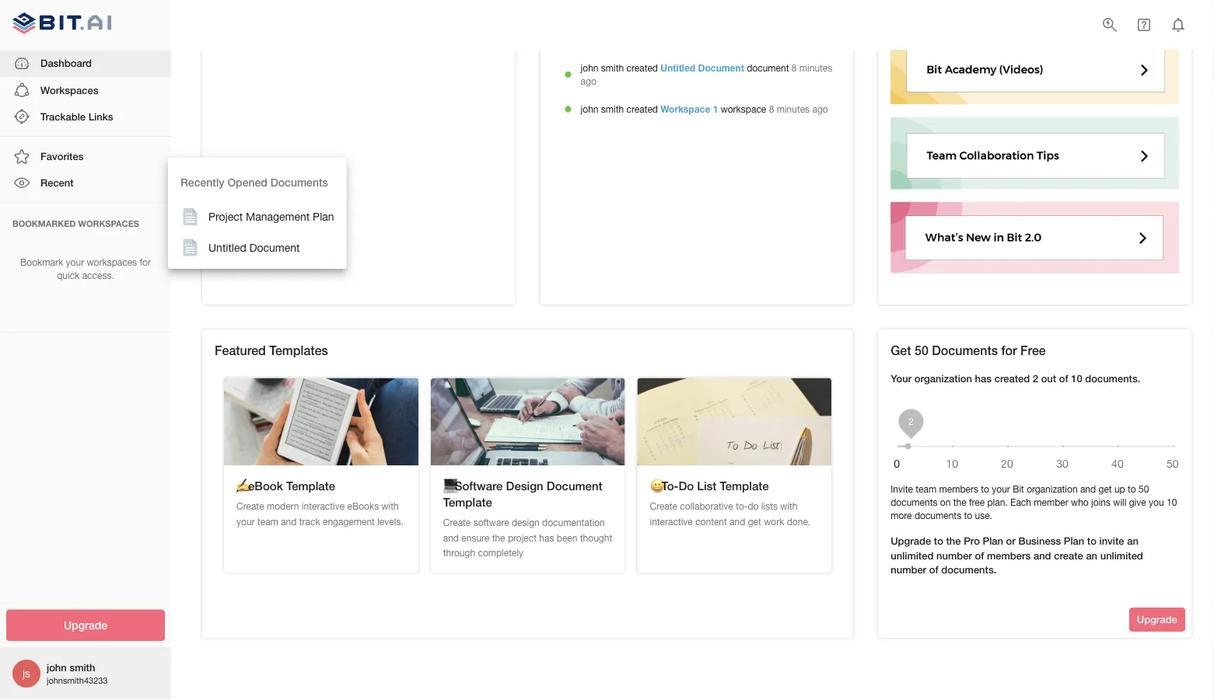Task type: describe. For each thing, give the bounding box(es) containing it.
to left use. on the bottom of the page
[[964, 510, 973, 521]]

trackable links
[[40, 110, 113, 123]]

links
[[88, 110, 113, 123]]

1
[[713, 104, 718, 115]]

8 inside 8 minutes ago
[[792, 62, 797, 73]]

recently opened documents
[[180, 176, 328, 189]]

get inside create collaborative to-do lists with interactive content and get work done.
[[748, 517, 762, 528]]

upgrade to the pro plan or business plan to invite an unlimited number of members and create an unlimited number of documents.
[[891, 536, 1143, 576]]

and inside create software design documentation and ensure the project has been thought through completely
[[443, 533, 459, 544]]

documentation
[[542, 518, 605, 529]]

menu containing recently opened documents
[[168, 158, 347, 269]]

bit
[[1013, 484, 1024, 495]]

featured
[[215, 343, 266, 358]]

0 horizontal spatial 8
[[769, 104, 774, 115]]

collaborative
[[680, 501, 733, 512]]

documents for opened
[[270, 176, 328, 189]]

access.
[[82, 270, 114, 281]]

lists
[[761, 501, 778, 512]]

up
[[1115, 484, 1126, 495]]

✍️ebook
[[237, 479, 283, 493]]

free
[[1021, 343, 1046, 358]]

the inside create software design documentation and ensure the project has been thought through completely
[[492, 533, 505, 544]]

bookmarked
[[12, 219, 76, 229]]

create modern interactive ebooks with your team and track engagement levels.
[[237, 501, 404, 528]]

john smith created untitled document document
[[581, 62, 789, 73]]

project management plan menu item
[[168, 201, 347, 232]]

workspaces
[[78, 219, 139, 229]]

invite
[[891, 484, 913, 495]]

recently
[[180, 176, 224, 189]]

modern
[[267, 501, 299, 512]]

organization inside invite team members to your bit organization and get up to 50 documents on the free plan. each member who joins will give you 10 more documents to use.
[[1027, 484, 1078, 495]]

smith for john smith johnsmith43233
[[70, 662, 95, 674]]

john smith created workspace 1 workspace 8 minutes ago
[[581, 104, 828, 115]]

1 vertical spatial an
[[1086, 550, 1098, 562]]

trackable links button
[[0, 103, 171, 130]]

recent
[[40, 177, 74, 189]]

pro
[[964, 536, 980, 548]]

smith for john smith created untitled document document
[[601, 62, 624, 73]]

0 vertical spatial documents
[[891, 497, 938, 508]]

template for 😀to-do list template
[[720, 479, 769, 493]]

create
[[1054, 550, 1084, 562]]

engagement
[[323, 517, 375, 528]]

💻software design document template
[[443, 479, 603, 510]]

8 minutes ago
[[581, 62, 833, 86]]

through
[[443, 548, 475, 559]]

and inside invite team members to your bit organization and get up to 50 documents on the free plan. each member who joins will give you 10 more documents to use.
[[1081, 484, 1096, 495]]

out
[[1041, 373, 1057, 385]]

your inside invite team members to your bit organization and get up to 50 documents on the free plan. each member who joins will give you 10 more documents to use.
[[992, 484, 1010, 495]]

1 vertical spatial minutes
[[777, 104, 810, 115]]

levels.
[[377, 517, 404, 528]]

upgrade inside upgrade to the pro plan or business plan to invite an unlimited number of members and create an unlimited number of documents.
[[891, 536, 931, 548]]

team inside create modern interactive ebooks with your team and track engagement levels.
[[257, 517, 278, 528]]

2 vertical spatial of
[[930, 564, 939, 576]]

0 horizontal spatial organization
[[915, 373, 972, 385]]

give
[[1129, 497, 1147, 508]]

been
[[557, 533, 578, 544]]

recent button
[[0, 170, 171, 196]]

1 unlimited from the left
[[891, 550, 934, 562]]

create collaborative to-do lists with interactive content and get work done.
[[650, 501, 811, 528]]

workspace
[[721, 104, 767, 115]]

template for 💻software design document template
[[443, 496, 492, 510]]

plan inside menu item
[[313, 210, 334, 223]]

and inside create modern interactive ebooks with your team and track engagement levels.
[[281, 517, 297, 528]]

to left pro
[[934, 536, 944, 548]]

list
[[697, 479, 717, 493]]

0 horizontal spatial template
[[286, 479, 335, 493]]

bookmarked workspaces
[[12, 219, 139, 229]]

0 horizontal spatial 50
[[915, 343, 929, 358]]

workspace
[[661, 104, 711, 115]]

0 horizontal spatial upgrade button
[[6, 610, 165, 642]]

documents for 50
[[932, 343, 998, 358]]

design
[[512, 518, 540, 529]]

design
[[506, 479, 544, 493]]

workspace 1 link
[[661, 104, 718, 115]]

featured templates
[[215, 343, 328, 358]]

0 vertical spatial has
[[975, 373, 992, 385]]

smith for john smith created workspace 1 workspace 8 minutes ago
[[601, 104, 624, 115]]

completely
[[478, 548, 524, 559]]

✍️ebook template image
[[224, 378, 418, 466]]

project management plan link
[[168, 201, 347, 232]]

has inside create software design documentation and ensure the project has been thought through completely
[[539, 533, 554, 544]]

templates
[[269, 343, 328, 358]]

get 50 documents for free
[[891, 343, 1046, 358]]

trackable
[[40, 110, 86, 123]]

work
[[764, 517, 784, 528]]

interactive inside create modern interactive ebooks with your team and track engagement levels.
[[302, 501, 345, 512]]

💻software design document template image
[[431, 378, 625, 466]]

free
[[969, 497, 985, 508]]

on
[[940, 497, 951, 508]]

do
[[748, 501, 759, 512]]

project
[[508, 533, 537, 544]]

documents. inside upgrade to the pro plan or business plan to invite an unlimited number of members and create an unlimited number of documents.
[[942, 564, 997, 576]]

10 inside invite team members to your bit organization and get up to 50 documents on the free plan. each member who joins will give you 10 more documents to use.
[[1167, 497, 1177, 508]]

content
[[696, 517, 727, 528]]

management
[[246, 210, 310, 223]]

2 horizontal spatial upgrade
[[1137, 614, 1178, 626]]

document
[[747, 62, 789, 73]]

1 horizontal spatial ago
[[813, 104, 828, 115]]

johnsmith43233
[[47, 676, 108, 686]]

minutes inside 8 minutes ago
[[800, 62, 833, 73]]

team inside invite team members to your bit organization and get up to 50 documents on the free plan. each member who joins will give you 10 more documents to use.
[[916, 484, 937, 495]]

opened
[[228, 176, 267, 189]]

1 horizontal spatial untitled
[[661, 62, 696, 73]]

with inside create collaborative to-do lists with interactive content and get work done.
[[781, 501, 798, 512]]

get inside invite team members to your bit organization and get up to 50 documents on the free plan. each member who joins will give you 10 more documents to use.
[[1099, 484, 1112, 495]]

😀to-do list template
[[650, 479, 769, 493]]

done.
[[787, 517, 811, 528]]



Task type: vqa. For each thing, say whether or not it's contained in the screenshot.
The Of inside johnsmith43233 menu
no



Task type: locate. For each thing, give the bounding box(es) containing it.
0 vertical spatial team
[[916, 484, 937, 495]]

0 vertical spatial 50
[[915, 343, 929, 358]]

create for 😀to-do list template
[[650, 501, 678, 512]]

you
[[1149, 497, 1164, 508]]

50 right get
[[915, 343, 929, 358]]

2 with from the left
[[781, 501, 798, 512]]

0 horizontal spatial members
[[939, 484, 979, 495]]

to-
[[736, 501, 748, 512]]

of
[[1059, 373, 1069, 385], [975, 550, 984, 562], [930, 564, 939, 576]]

1 vertical spatial document
[[249, 241, 300, 254]]

created for workspace
[[627, 104, 658, 115]]

create down ✍️ebook on the left bottom of the page
[[237, 501, 264, 512]]

plan right management
[[313, 210, 334, 223]]

business
[[1019, 536, 1061, 548]]

with
[[382, 501, 399, 512], [781, 501, 798, 512]]

0 horizontal spatial team
[[257, 517, 278, 528]]

0 horizontal spatial document
[[249, 241, 300, 254]]

menu
[[168, 158, 347, 269]]

create up ensure on the left bottom of the page
[[443, 518, 471, 529]]

bookmark
[[20, 257, 63, 268]]

create inside create modern interactive ebooks with your team and track engagement levels.
[[237, 501, 264, 512]]

your inside "bookmark your workspaces for quick access."
[[66, 257, 84, 268]]

who
[[1071, 497, 1089, 508]]

0 vertical spatial created
[[627, 62, 658, 73]]

number down more at the right of the page
[[891, 564, 927, 576]]

and
[[1081, 484, 1096, 495], [281, 517, 297, 528], [730, 517, 746, 528], [443, 533, 459, 544], [1034, 550, 1051, 562]]

more
[[891, 510, 912, 521]]

has left "been"
[[539, 533, 554, 544]]

and down business
[[1034, 550, 1051, 562]]

create
[[237, 501, 264, 512], [650, 501, 678, 512], [443, 518, 471, 529]]

members down or
[[987, 550, 1031, 562]]

dashboard
[[40, 57, 92, 69]]

for for workspaces
[[140, 257, 151, 268]]

0 vertical spatial john
[[581, 62, 599, 73]]

plan.
[[988, 497, 1008, 508]]

to right up
[[1128, 484, 1136, 495]]

2
[[1033, 373, 1039, 385]]

create software design documentation and ensure the project has been thought through completely
[[443, 518, 612, 559]]

1 vertical spatial smith
[[601, 104, 624, 115]]

with up 'levels.'
[[382, 501, 399, 512]]

1 vertical spatial ago
[[813, 104, 828, 115]]

2 vertical spatial created
[[995, 373, 1030, 385]]

documents. right out
[[1085, 373, 1141, 385]]

1 vertical spatial 8
[[769, 104, 774, 115]]

members inside invite team members to your bit organization and get up to 50 documents on the free plan. each member who joins will give you 10 more documents to use.
[[939, 484, 979, 495]]

your up 'plan.'
[[992, 484, 1010, 495]]

team right 'invite'
[[916, 484, 937, 495]]

1 vertical spatial members
[[987, 550, 1031, 562]]

1 horizontal spatial for
[[1002, 343, 1017, 358]]

for right workspaces
[[140, 257, 151, 268]]

✍️ebook template
[[237, 479, 335, 493]]

untitled up workspace
[[661, 62, 696, 73]]

for left free
[[1002, 343, 1017, 358]]

1 vertical spatial created
[[627, 104, 658, 115]]

😀to-do list template image
[[638, 378, 832, 466]]

has down 'get 50 documents for free'
[[975, 373, 992, 385]]

documents. down pro
[[942, 564, 997, 576]]

member
[[1034, 497, 1069, 508]]

john for john smith johnsmith43233
[[47, 662, 67, 674]]

1 vertical spatial 10
[[1167, 497, 1177, 508]]

or
[[1006, 536, 1016, 548]]

untitled inside menu item
[[208, 241, 246, 254]]

your up quick
[[66, 257, 84, 268]]

plan
[[313, 210, 334, 223], [983, 536, 1004, 548], [1064, 536, 1085, 548]]

0 vertical spatial minutes
[[800, 62, 833, 73]]

0 horizontal spatial number
[[891, 564, 927, 576]]

1 vertical spatial untitled document link
[[168, 232, 347, 263]]

create for ✍️ebook template
[[237, 501, 264, 512]]

workspaces
[[87, 257, 137, 268]]

team
[[916, 484, 937, 495], [257, 517, 278, 528]]

documents
[[270, 176, 328, 189], [932, 343, 998, 358]]

invite
[[1100, 536, 1125, 548]]

1 horizontal spatial 8
[[792, 62, 797, 73]]

untitled document link up john smith created workspace 1 workspace 8 minutes ago
[[661, 62, 744, 73]]

document inside menu item
[[249, 241, 300, 254]]

💻software
[[443, 479, 503, 493]]

create for 💻software design document template
[[443, 518, 471, 529]]

0 horizontal spatial an
[[1086, 550, 1098, 562]]

0 vertical spatial organization
[[915, 373, 972, 385]]

with inside create modern interactive ebooks with your team and track engagement levels.
[[382, 501, 399, 512]]

2 horizontal spatial document
[[698, 62, 744, 73]]

ebooks
[[347, 501, 379, 512]]

2 horizontal spatial create
[[650, 501, 678, 512]]

10 right out
[[1071, 373, 1083, 385]]

2 unlimited from the left
[[1101, 550, 1143, 562]]

1 horizontal spatial documents.
[[1085, 373, 1141, 385]]

50
[[915, 343, 929, 358], [1139, 484, 1149, 495]]

0 horizontal spatial documents.
[[942, 564, 997, 576]]

minutes right document
[[800, 62, 833, 73]]

document inside 💻software design document template
[[547, 479, 603, 493]]

document down management
[[249, 241, 300, 254]]

create inside create software design documentation and ensure the project has been thought through completely
[[443, 518, 471, 529]]

0 horizontal spatial plan
[[313, 210, 334, 223]]

untitled down "project"
[[208, 241, 246, 254]]

create inside create collaborative to-do lists with interactive content and get work done.
[[650, 501, 678, 512]]

1 vertical spatial documents
[[915, 510, 962, 521]]

1 horizontal spatial upgrade button
[[1129, 608, 1185, 632]]

john inside john smith johnsmith43233
[[47, 662, 67, 674]]

documents.
[[1085, 373, 1141, 385], [942, 564, 997, 576]]

0 vertical spatial 10
[[1071, 373, 1083, 385]]

created
[[627, 62, 658, 73], [627, 104, 658, 115], [995, 373, 1030, 385]]

thought
[[580, 533, 612, 544]]

get
[[891, 343, 911, 358]]

members up on
[[939, 484, 979, 495]]

interactive up track
[[302, 501, 345, 512]]

your organization has created 2 out of 10 documents.
[[891, 373, 1141, 385]]

project management plan
[[208, 210, 334, 223]]

0 vertical spatial your
[[66, 257, 84, 268]]

and up through
[[443, 533, 459, 544]]

0 horizontal spatial untitled
[[208, 241, 246, 254]]

minutes
[[800, 62, 833, 73], [777, 104, 810, 115]]

do
[[679, 479, 694, 493]]

smith inside john smith johnsmith43233
[[70, 662, 95, 674]]

to up free in the right bottom of the page
[[981, 484, 990, 495]]

1 horizontal spatial an
[[1127, 536, 1139, 548]]

1 horizontal spatial with
[[781, 501, 798, 512]]

create down 😀to-
[[650, 501, 678, 512]]

0 horizontal spatial unlimited
[[891, 550, 934, 562]]

organization up member
[[1027, 484, 1078, 495]]

0 vertical spatial members
[[939, 484, 979, 495]]

untitled document menu item
[[168, 232, 347, 263]]

created for untitled
[[627, 62, 658, 73]]

with up done.
[[781, 501, 798, 512]]

1 horizontal spatial has
[[975, 373, 992, 385]]

0 horizontal spatial upgrade
[[64, 620, 107, 632]]

john smith johnsmith43233
[[47, 662, 108, 686]]

and down modern
[[281, 517, 297, 528]]

0 horizontal spatial has
[[539, 533, 554, 544]]

2 horizontal spatial plan
[[1064, 536, 1085, 548]]

1 vertical spatial untitled
[[208, 241, 246, 254]]

smith
[[601, 62, 624, 73], [601, 104, 624, 115], [70, 662, 95, 674]]

interactive
[[302, 501, 345, 512], [650, 517, 693, 528]]

john
[[581, 62, 599, 73], [581, 104, 599, 115], [47, 662, 67, 674]]

50 inside invite team members to your bit organization and get up to 50 documents on the free plan. each member who joins will give you 10 more documents to use.
[[1139, 484, 1149, 495]]

0 vertical spatial an
[[1127, 536, 1139, 548]]

upgrade button
[[1129, 608, 1185, 632], [6, 610, 165, 642]]

untitled document link for recently opened documents
[[168, 232, 347, 263]]

1 vertical spatial documents
[[932, 343, 998, 358]]

number
[[937, 550, 972, 562], [891, 564, 927, 576]]

an right create
[[1086, 550, 1098, 562]]

john for john smith created untitled document document
[[581, 62, 599, 73]]

plan left or
[[983, 536, 1004, 548]]

0 horizontal spatial for
[[140, 257, 151, 268]]

organization
[[915, 373, 972, 385], [1027, 484, 1078, 495]]

document up the 1
[[698, 62, 744, 73]]

0 horizontal spatial untitled document link
[[168, 232, 347, 263]]

1 vertical spatial for
[[1002, 343, 1017, 358]]

2 vertical spatial your
[[237, 517, 255, 528]]

john for john smith created workspace 1 workspace 8 minutes ago
[[581, 104, 599, 115]]

1 horizontal spatial create
[[443, 518, 471, 529]]

the inside upgrade to the pro plan or business plan to invite an unlimited number of members and create an unlimited number of documents.
[[946, 536, 961, 548]]

quick
[[57, 270, 80, 281]]

for
[[140, 257, 151, 268], [1002, 343, 1017, 358]]

untitled
[[661, 62, 696, 73], [208, 241, 246, 254]]

for inside "bookmark your workspaces for quick access."
[[140, 257, 151, 268]]

to left invite
[[1088, 536, 1097, 548]]

interactive inside create collaborative to-do lists with interactive content and get work done.
[[650, 517, 693, 528]]

0 horizontal spatial of
[[930, 564, 939, 576]]

2 horizontal spatial of
[[1059, 373, 1069, 385]]

will
[[1114, 497, 1127, 508]]

0 vertical spatial number
[[937, 550, 972, 562]]

1 vertical spatial 50
[[1139, 484, 1149, 495]]

1 vertical spatial has
[[539, 533, 554, 544]]

project
[[208, 210, 243, 223]]

1 vertical spatial number
[[891, 564, 927, 576]]

documents
[[891, 497, 938, 508], [915, 510, 962, 521]]

template
[[286, 479, 335, 493], [720, 479, 769, 493], [443, 496, 492, 510]]

interactive down 😀to-
[[650, 517, 693, 528]]

bookmark your workspaces for quick access.
[[20, 257, 151, 281]]

documents down 'invite'
[[891, 497, 938, 508]]

template up to-
[[720, 479, 769, 493]]

0 horizontal spatial your
[[66, 257, 84, 268]]

documents up your organization has created 2 out of 10 documents.
[[932, 343, 998, 358]]

and inside create collaborative to-do lists with interactive content and get work done.
[[730, 517, 746, 528]]

1 horizontal spatial document
[[547, 479, 603, 493]]

untitled document link
[[661, 62, 744, 73], [168, 232, 347, 263]]

document
[[698, 62, 744, 73], [249, 241, 300, 254], [547, 479, 603, 493]]

plan up create
[[1064, 536, 1085, 548]]

and down to-
[[730, 517, 746, 528]]

1 horizontal spatial 50
[[1139, 484, 1149, 495]]

1 vertical spatial get
[[748, 517, 762, 528]]

untitled document link for john smith
[[661, 62, 744, 73]]

your
[[891, 373, 912, 385]]

0 vertical spatial of
[[1059, 373, 1069, 385]]

10 right you
[[1167, 497, 1177, 508]]

1 vertical spatial your
[[992, 484, 1010, 495]]

number down pro
[[937, 550, 972, 562]]

ensure
[[462, 533, 490, 544]]

1 vertical spatial organization
[[1027, 484, 1078, 495]]

each
[[1011, 497, 1032, 508]]

untitled document
[[208, 241, 300, 254]]

untitled document link down project management plan
[[168, 232, 347, 263]]

your down ✍️ebook on the left bottom of the page
[[237, 517, 255, 528]]

2 horizontal spatial template
[[720, 479, 769, 493]]

8
[[792, 62, 797, 73], [769, 104, 774, 115]]

0 vertical spatial document
[[698, 62, 744, 73]]

your inside create modern interactive ebooks with your team and track engagement levels.
[[237, 517, 255, 528]]

the
[[954, 497, 967, 508], [492, 533, 505, 544], [946, 536, 961, 548]]

2 horizontal spatial your
[[992, 484, 1010, 495]]

workspaces button
[[0, 77, 171, 103]]

minutes down document
[[777, 104, 810, 115]]

dashboard button
[[0, 50, 171, 77]]

1 horizontal spatial your
[[237, 517, 255, 528]]

documents up management
[[270, 176, 328, 189]]

for for documents
[[1002, 343, 1017, 358]]

unlimited down invite
[[1101, 550, 1143, 562]]

template up create modern interactive ebooks with your team and track engagement levels.
[[286, 479, 335, 493]]

0 horizontal spatial interactive
[[302, 501, 345, 512]]

to
[[981, 484, 990, 495], [1128, 484, 1136, 495], [964, 510, 973, 521], [934, 536, 944, 548], [1088, 536, 1097, 548]]

document up documentation at the left bottom of page
[[547, 479, 603, 493]]

0 vertical spatial documents.
[[1085, 373, 1141, 385]]

1 horizontal spatial unlimited
[[1101, 550, 1143, 562]]

use.
[[975, 510, 993, 521]]

1 vertical spatial team
[[257, 517, 278, 528]]

members
[[939, 484, 979, 495], [987, 550, 1031, 562]]

and up who at the bottom
[[1081, 484, 1096, 495]]

documents inside menu
[[270, 176, 328, 189]]

ago inside 8 minutes ago
[[581, 75, 597, 86]]

0 vertical spatial ago
[[581, 75, 597, 86]]

the inside invite team members to your bit organization and get up to 50 documents on the free plan. each member who joins will give you 10 more documents to use.
[[954, 497, 967, 508]]

template down 💻software
[[443, 496, 492, 510]]

8 right document
[[792, 62, 797, 73]]

an right invite
[[1127, 536, 1139, 548]]

0 vertical spatial untitled document link
[[661, 62, 744, 73]]

has
[[975, 373, 992, 385], [539, 533, 554, 544]]

1 horizontal spatial of
[[975, 550, 984, 562]]

template inside 💻software design document template
[[443, 496, 492, 510]]

team down modern
[[257, 517, 278, 528]]

0 vertical spatial get
[[1099, 484, 1112, 495]]

1 horizontal spatial number
[[937, 550, 972, 562]]

unlimited down more at the right of the page
[[891, 550, 934, 562]]

the right on
[[954, 497, 967, 508]]

1 horizontal spatial template
[[443, 496, 492, 510]]

0 vertical spatial documents
[[270, 176, 328, 189]]

created up john smith created workspace 1 workspace 8 minutes ago
[[627, 62, 658, 73]]

1 horizontal spatial team
[[916, 484, 937, 495]]

0 horizontal spatial with
[[382, 501, 399, 512]]

invite team members to your bit organization and get up to 50 documents on the free plan. each member who joins will give you 10 more documents to use.
[[891, 484, 1177, 521]]

2 vertical spatial john
[[47, 662, 67, 674]]

js
[[23, 668, 30, 681]]

1 vertical spatial of
[[975, 550, 984, 562]]

get up joins
[[1099, 484, 1112, 495]]

1 horizontal spatial untitled document link
[[661, 62, 744, 73]]

and inside upgrade to the pro plan or business plan to invite an unlimited number of members and create an unlimited number of documents.
[[1034, 550, 1051, 562]]

1 vertical spatial john
[[581, 104, 599, 115]]

workspaces
[[40, 84, 98, 96]]

favorites button
[[0, 143, 171, 170]]

ago
[[581, 75, 597, 86], [813, 104, 828, 115]]

the left pro
[[946, 536, 961, 548]]

1 vertical spatial documents.
[[942, 564, 997, 576]]

1 with from the left
[[382, 501, 399, 512]]

0 vertical spatial untitled
[[661, 62, 696, 73]]

created left workspace
[[627, 104, 658, 115]]

2 vertical spatial document
[[547, 479, 603, 493]]

2 vertical spatial smith
[[70, 662, 95, 674]]

members inside upgrade to the pro plan or business plan to invite an unlimited number of members and create an unlimited number of documents.
[[987, 550, 1031, 562]]

the up completely
[[492, 533, 505, 544]]

get down do
[[748, 517, 762, 528]]

software
[[474, 518, 509, 529]]

joins
[[1092, 497, 1111, 508]]

documents down on
[[915, 510, 962, 521]]

0 horizontal spatial documents
[[270, 176, 328, 189]]

created left 2
[[995, 373, 1030, 385]]

😀to-
[[650, 479, 679, 493]]

0 vertical spatial smith
[[601, 62, 624, 73]]

1 horizontal spatial upgrade
[[891, 536, 931, 548]]

0 horizontal spatial create
[[237, 501, 264, 512]]

50 up give
[[1139, 484, 1149, 495]]

1 horizontal spatial interactive
[[650, 517, 693, 528]]

organization down 'get 50 documents for free'
[[915, 373, 972, 385]]

8 right workspace
[[769, 104, 774, 115]]

1 horizontal spatial plan
[[983, 536, 1004, 548]]

track
[[299, 517, 320, 528]]



